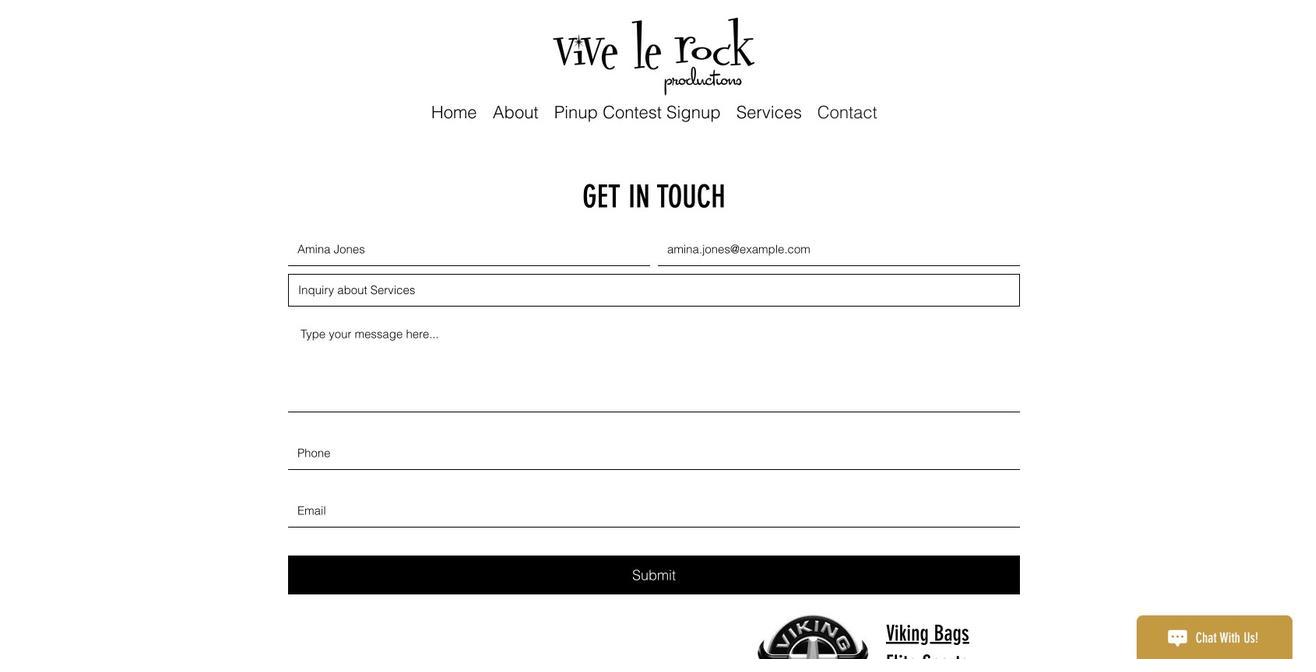 Task type: locate. For each thing, give the bounding box(es) containing it.
vlr modifiedlogo small.png image
[[549, 16, 757, 96]]

1 vertical spatial email email field
[[288, 495, 1020, 528]]

Name text field
[[288, 234, 650, 266]]

Email email field
[[658, 234, 1020, 266], [288, 495, 1020, 528]]

Phone telephone field
[[288, 438, 1020, 470]]

wix chat element
[[1129, 608, 1308, 660]]



Task type: describe. For each thing, give the bounding box(es) containing it.
0 vertical spatial email email field
[[658, 234, 1020, 266]]

Subject text field
[[288, 274, 1020, 307]]

download.jpg image
[[753, 601, 873, 660]]

Type your message here... text field
[[288, 315, 1020, 413]]



